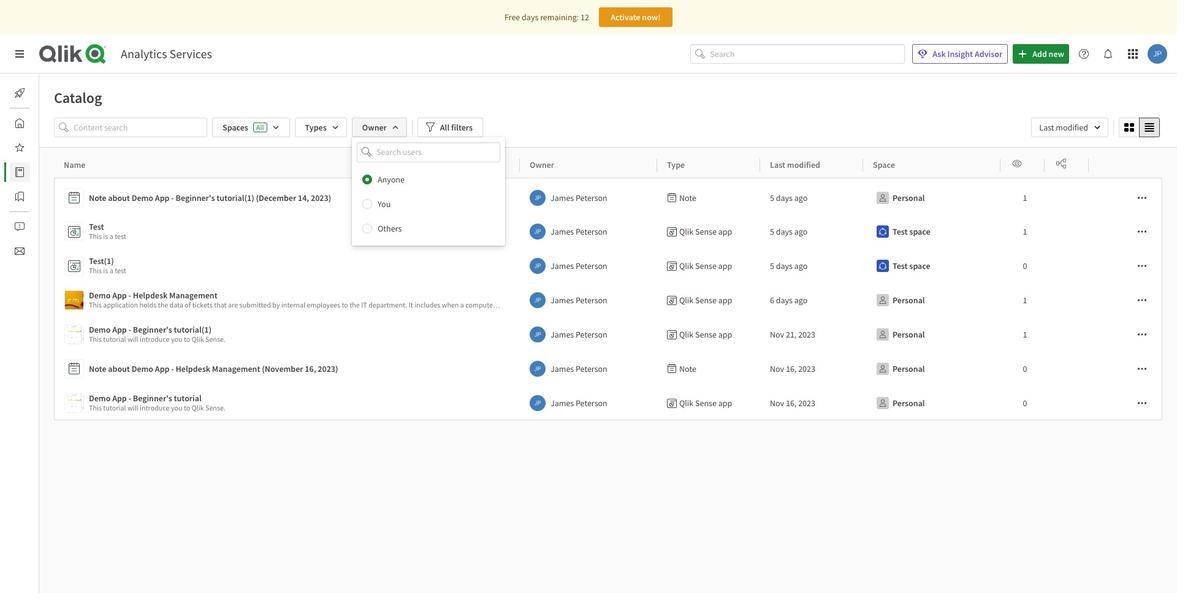 Task type: vqa. For each thing, say whether or not it's contained in the screenshot.
first 4 from the right
no



Task type: locate. For each thing, give the bounding box(es) containing it.
5 days ago cell for test(1)
[[760, 249, 863, 283]]

1 horizontal spatial last
[[1039, 122, 1054, 133]]

demo
[[132, 193, 153, 204], [89, 290, 111, 301], [89, 324, 111, 335], [132, 364, 153, 375], [89, 393, 111, 404]]

qlik sense app image for demo app - beginner's tutorial(1)
[[65, 326, 83, 344]]

5 james peterson from the top
[[551, 329, 607, 340]]

is down test this is a test
[[103, 266, 108, 275]]

sense
[[695, 226, 717, 237], [695, 261, 717, 272], [695, 295, 717, 306], [695, 329, 717, 340], [695, 398, 717, 409]]

1 5 days ago cell from the top
[[760, 178, 863, 215]]

2 james peterson from the top
[[551, 226, 607, 237]]

0 vertical spatial modified
[[1056, 122, 1088, 133]]

test
[[89, 221, 104, 232], [893, 226, 908, 237], [893, 261, 908, 272]]

sense for demo app - helpdesk management
[[695, 295, 717, 306]]

0 horizontal spatial owner
[[362, 122, 387, 133]]

a inside test(1) this is a test
[[110, 266, 113, 275]]

2 personal button from the top
[[873, 291, 927, 310]]

introduce for tutorial(1)
[[140, 335, 170, 344]]

(november
[[262, 364, 303, 375]]

tutorial(1) up the note about demo app - helpdesk management (november 16, 2023)
[[174, 324, 212, 335]]

5 days ago cell for test
[[760, 215, 863, 249]]

space
[[909, 226, 930, 237], [909, 261, 930, 272]]

3 james from the top
[[551, 261, 574, 272]]

3 5 days ago cell from the top
[[760, 249, 863, 283]]

1 vertical spatial 5
[[770, 226, 774, 237]]

a
[[110, 232, 113, 241], [110, 266, 113, 275]]

james peterson
[[551, 193, 607, 204], [551, 226, 607, 237], [551, 261, 607, 272], [551, 295, 607, 306], [551, 329, 607, 340], [551, 364, 607, 375], [551, 398, 607, 409]]

2 app from the top
[[718, 261, 732, 272]]

3 james peterson cell from the top
[[520, 249, 657, 283]]

about for note about demo app - helpdesk management (november 16, 2023)
[[108, 364, 130, 375]]

1 this from the top
[[89, 232, 102, 241]]

7 james peterson cell from the top
[[520, 386, 657, 421]]

introduce
[[140, 335, 170, 344], [140, 403, 170, 413]]

4 sense from the top
[[695, 329, 717, 340]]

2 vertical spatial 0
[[1023, 398, 1027, 409]]

1 james peterson from the top
[[551, 193, 607, 204]]

1 vertical spatial last modified
[[770, 159, 820, 170]]

personal cell for nov 16, 2023
[[863, 386, 1001, 421]]

3 qlik sense app cell from the top
[[657, 283, 760, 318]]

peterson for test(1)
[[576, 261, 607, 272]]

catalog inside navigation pane element
[[39, 167, 67, 178]]

2 introduce from the top
[[140, 403, 170, 413]]

1 qlik sense app cell from the top
[[657, 215, 760, 249]]

1 for 6 days ago
[[1023, 295, 1027, 306]]

is for test
[[103, 232, 108, 241]]

qlik sense app image
[[65, 291, 83, 310], [65, 326, 83, 344]]

app for test
[[718, 226, 732, 237]]

qlik sense app for demo app - helpdesk management
[[679, 295, 732, 306]]

home link
[[10, 113, 61, 133]]

0 vertical spatial test space button
[[873, 222, 933, 242]]

2023 inside cell
[[798, 329, 815, 340]]

2 vertical spatial 5 days ago
[[770, 261, 808, 272]]

app inside demo app - beginner's tutorial this tutorial will introduce you to qlik sense.
[[112, 393, 127, 404]]

qlik sense app cell for demo app - beginner's tutorial(1)
[[657, 318, 760, 352]]

5 qlik sense app cell from the top
[[657, 386, 760, 421]]

james peterson image
[[530, 190, 546, 206], [530, 224, 546, 240], [530, 258, 546, 274], [530, 361, 546, 377]]

days for test(1)
[[776, 261, 793, 272]]

2 personal cell from the top
[[863, 283, 1001, 318]]

test space button
[[873, 222, 933, 242], [873, 256, 933, 276]]

1 vertical spatial will
[[127, 403, 138, 413]]

last modified
[[1039, 122, 1088, 133], [770, 159, 820, 170]]

is inside test(1) this is a test
[[103, 266, 108, 275]]

1 horizontal spatial tutorial(1)
[[217, 193, 254, 204]]

1 cell for 5 days ago
[[1001, 215, 1045, 249]]

0 cell
[[1001, 249, 1045, 283], [1001, 352, 1045, 386], [1001, 386, 1045, 421]]

a down test this is a test
[[110, 266, 113, 275]]

tutorial(1)
[[217, 193, 254, 204], [174, 324, 212, 335]]

3 nov from the top
[[770, 398, 784, 409]]

james peterson cell for test
[[520, 215, 657, 249]]

test inside test(1) this is a test
[[115, 266, 126, 275]]

0 vertical spatial tutorial(1)
[[217, 193, 254, 204]]

2 personal from the top
[[893, 295, 925, 306]]

1 horizontal spatial last modified
[[1039, 122, 1088, 133]]

james peterson cell
[[520, 178, 657, 215], [520, 215, 657, 249], [520, 249, 657, 283], [520, 283, 657, 318], [520, 318, 657, 352], [520, 352, 657, 386], [520, 386, 657, 421]]

1 vertical spatial tutorial(1)
[[174, 324, 212, 335]]

nov 16, 2023
[[770, 364, 815, 375], [770, 398, 815, 409]]

0 vertical spatial beginner's
[[176, 193, 215, 204]]

all right spaces
[[256, 123, 264, 132]]

modified inside field
[[1056, 122, 1088, 133]]

test space
[[893, 226, 930, 237], [893, 261, 930, 272]]

to inside demo app - beginner's tutorial this tutorial will introduce you to qlik sense.
[[184, 403, 190, 413]]

sense. inside 'demo app - beginner's tutorial(1) this tutorial will introduce you to qlik sense.'
[[205, 335, 226, 344]]

4 app from the top
[[718, 329, 732, 340]]

is inside test this is a test
[[103, 232, 108, 241]]

4 more actions image from the top
[[1137, 330, 1147, 340]]

last
[[1039, 122, 1054, 133], [770, 159, 785, 170]]

2 5 from the top
[[770, 226, 774, 237]]

note cell
[[657, 178, 760, 215], [657, 352, 760, 386]]

nov 21, 2023 button
[[770, 325, 815, 345]]

2 note cell from the top
[[657, 352, 760, 386]]

home
[[39, 118, 61, 129]]

tutorial right qlik sense app image
[[103, 403, 126, 413]]

modified
[[1056, 122, 1088, 133], [787, 159, 820, 170]]

nov inside cell
[[770, 329, 784, 340]]

3 2023 from the top
[[798, 398, 815, 409]]

1 vertical spatial more actions image
[[1137, 364, 1147, 374]]

demo for demo app - helpdesk management
[[89, 290, 111, 301]]

sense for test
[[695, 226, 717, 237]]

to down the note about demo app - helpdesk management (november 16, 2023)
[[184, 403, 190, 413]]

- inside 'demo app - beginner's tutorial(1) this tutorial will introduce you to qlik sense.'
[[128, 324, 131, 335]]

ask insight advisor button
[[912, 44, 1008, 64]]

james peterson image
[[1148, 44, 1167, 64], [530, 292, 546, 308], [530, 327, 546, 343], [530, 395, 546, 411]]

3 1 from the top
[[1023, 295, 1027, 306]]

6 days ago cell
[[760, 283, 863, 318]]

5 days ago for 0
[[770, 261, 808, 272]]

Search users text field
[[374, 142, 486, 162]]

2 vertical spatial more actions image
[[1137, 399, 1147, 408]]

note about demo app - helpdesk management (november 16, 2023)
[[89, 364, 338, 375]]

will inside demo app - beginner's tutorial this tutorial will introduce you to qlik sense.
[[127, 403, 138, 413]]

5 qlik sense app from the top
[[679, 398, 732, 409]]

0 vertical spatial will
[[127, 335, 138, 344]]

1 qlik sense app from the top
[[679, 226, 732, 237]]

1 vertical spatial nov
[[770, 364, 784, 375]]

0 vertical spatial 2023)
[[311, 193, 331, 204]]

14,
[[298, 193, 309, 204]]

app for demo app - beginner's tutorial(1)
[[718, 329, 732, 340]]

0 vertical spatial nov
[[770, 329, 784, 340]]

catalog link
[[10, 162, 67, 182]]

1 vertical spatial about
[[108, 364, 130, 375]]

1 vertical spatial modified
[[787, 159, 820, 170]]

cell
[[1045, 178, 1089, 215], [1089, 178, 1163, 215], [1045, 215, 1089, 249], [1089, 215, 1163, 249], [1045, 249, 1089, 283], [1089, 249, 1163, 283], [1045, 283, 1089, 318], [1089, 283, 1163, 318], [1045, 318, 1089, 352], [1089, 318, 1163, 352], [1045, 352, 1089, 386], [1089, 352, 1163, 386], [1045, 386, 1089, 421], [1089, 386, 1163, 421]]

analytics services element
[[121, 46, 212, 61]]

- inside note about demo app - beginner's tutorial(1) (december 14, 2023) button
[[171, 193, 174, 204]]

tutorial down the note about demo app - helpdesk management (november 16, 2023)
[[174, 393, 202, 404]]

tutorial(1) left (december
[[217, 193, 254, 204]]

2 vertical spatial 2023
[[798, 398, 815, 409]]

alerts
[[39, 221, 60, 232]]

test up test(1) this is a test
[[115, 232, 126, 241]]

0 vertical spatial to
[[184, 335, 190, 344]]

1 vertical spatial nov 16, 2023
[[770, 398, 815, 409]]

is
[[103, 232, 108, 241], [103, 266, 108, 275]]

2 nov 16, 2023 cell from the top
[[760, 386, 863, 421]]

5 personal cell from the top
[[863, 386, 1001, 421]]

2 sense from the top
[[695, 261, 717, 272]]

helpdesk
[[133, 290, 168, 301], [176, 364, 210, 375]]

management left (november
[[212, 364, 260, 375]]

app for demo app - beginner's tutorial(1) this tutorial will introduce you to qlik sense.
[[112, 324, 127, 335]]

2 vertical spatial nov
[[770, 398, 784, 409]]

will right qlik sense app image
[[127, 403, 138, 413]]

0 vertical spatial 5 days ago button
[[770, 222, 808, 242]]

1 james peterson image from the top
[[530, 190, 546, 206]]

qlik sense app cell
[[657, 215, 760, 249], [657, 249, 760, 283], [657, 283, 760, 318], [657, 318, 760, 352], [657, 386, 760, 421]]

more actions image
[[1137, 193, 1147, 203], [1137, 227, 1147, 237], [1137, 261, 1147, 271], [1137, 330, 1147, 340]]

0 vertical spatial space
[[909, 226, 930, 237]]

2 5 days ago cell from the top
[[760, 215, 863, 249]]

will
[[127, 335, 138, 344], [127, 403, 138, 413]]

2 james from the top
[[551, 226, 574, 237]]

to
[[184, 335, 190, 344], [184, 403, 190, 413]]

5
[[770, 193, 774, 204], [770, 226, 774, 237], [770, 261, 774, 272]]

4 1 from the top
[[1023, 329, 1027, 340]]

note about demo app - beginner's tutorial(1) (december 14, 2023) button
[[64, 186, 515, 210]]

nov for 0
[[770, 398, 784, 409]]

nov 21, 2023
[[770, 329, 815, 340]]

now!
[[642, 12, 661, 23]]

days
[[522, 12, 539, 23], [776, 193, 793, 204], [776, 226, 793, 237], [776, 261, 793, 272], [776, 295, 793, 306]]

2023) right 14,
[[311, 193, 331, 204]]

note
[[89, 193, 106, 204], [679, 193, 696, 204], [89, 364, 106, 375], [679, 364, 696, 375]]

app for demo app - beginner's tutorial this tutorial will introduce you to qlik sense.
[[112, 393, 127, 404]]

qlik sense app for demo app - beginner's tutorial(1)
[[679, 329, 732, 340]]

alerts image
[[15, 222, 25, 232]]

6 days ago button
[[770, 291, 808, 310]]

1 0 cell from the top
[[1001, 249, 1045, 283]]

2 this from the top
[[89, 266, 102, 275]]

remaining:
[[540, 12, 579, 23]]

1 sense from the top
[[695, 226, 717, 237]]

personal button for nov 21, 2023
[[873, 325, 927, 345]]

owner option group
[[352, 167, 505, 241]]

2 james peterson image from the top
[[530, 224, 546, 240]]

more actions image for test(1)
[[1137, 261, 1147, 271]]

- inside demo app - helpdesk management button
[[128, 290, 131, 301]]

21,
[[786, 329, 797, 340]]

will inside 'demo app - beginner's tutorial(1) this tutorial will introduce you to qlik sense.'
[[127, 335, 138, 344]]

1 vertical spatial note cell
[[657, 352, 760, 386]]

you up the note about demo app - helpdesk management (november 16, 2023)
[[171, 335, 182, 344]]

0 horizontal spatial last modified
[[770, 159, 820, 170]]

0 vertical spatial you
[[171, 335, 182, 344]]

1 vertical spatial 5 days ago button
[[770, 256, 808, 276]]

to for tutorial(1)
[[184, 335, 190, 344]]

to for tutorial
[[184, 403, 190, 413]]

is for test(1)
[[103, 266, 108, 275]]

3 more actions image from the top
[[1137, 261, 1147, 271]]

1 vertical spatial you
[[171, 403, 182, 413]]

1 horizontal spatial all
[[440, 122, 450, 133]]

all
[[440, 122, 450, 133], [256, 123, 264, 132]]

you for tutorial(1)
[[171, 335, 182, 344]]

1 vertical spatial 2023
[[798, 364, 815, 375]]

nov 16, 2023 button
[[770, 394, 815, 413]]

0 vertical spatial more actions image
[[1137, 296, 1147, 305]]

helpdesk up 'demo app - beginner's tutorial(1) this tutorial will introduce you to qlik sense.'
[[133, 290, 168, 301]]

2 qlik sense app cell from the top
[[657, 249, 760, 283]]

0
[[1023, 261, 1027, 272], [1023, 364, 1027, 375], [1023, 398, 1027, 409]]

a up test(1)
[[110, 232, 113, 241]]

all left filters
[[440, 122, 450, 133]]

1 a from the top
[[110, 232, 113, 241]]

Search text field
[[710, 44, 905, 64]]

1 nov 16, 2023 from the top
[[770, 364, 815, 375]]

you inside 'demo app - beginner's tutorial(1) this tutorial will introduce you to qlik sense.'
[[171, 335, 182, 344]]

0 vertical spatial nov 16, 2023
[[770, 364, 815, 375]]

alerts link
[[10, 217, 60, 237]]

1 vertical spatial a
[[110, 266, 113, 275]]

app inside 'demo app - beginner's tutorial(1) this tutorial will introduce you to qlik sense.'
[[112, 324, 127, 335]]

3 5 from the top
[[770, 261, 774, 272]]

ask insight advisor
[[933, 48, 1003, 59]]

1 5 days ago button from the top
[[770, 222, 808, 242]]

1 to from the top
[[184, 335, 190, 344]]

a for test
[[110, 232, 113, 241]]

0 horizontal spatial tutorial(1)
[[174, 324, 212, 335]]

test
[[115, 232, 126, 241], [115, 266, 126, 275]]

2 more actions image from the top
[[1137, 227, 1147, 237]]

1 vertical spatial test
[[115, 266, 126, 275]]

0 vertical spatial qlik sense app image
[[65, 291, 83, 310]]

0 vertical spatial is
[[103, 232, 108, 241]]

3 ago from the top
[[794, 261, 808, 272]]

sense. up the note about demo app - helpdesk management (november 16, 2023)
[[205, 335, 226, 344]]

qlik for test(1)
[[679, 261, 694, 272]]

1 test space cell from the top
[[863, 215, 1001, 249]]

1 vertical spatial to
[[184, 403, 190, 413]]

this inside test this is a test
[[89, 232, 102, 241]]

qlik sense app image
[[65, 394, 83, 413]]

app for demo app - helpdesk management
[[718, 295, 732, 306]]

1 vertical spatial catalog
[[39, 167, 67, 178]]

3 personal cell from the top
[[863, 318, 1001, 352]]

you down the note about demo app - helpdesk management (november 16, 2023)
[[171, 403, 182, 413]]

2 1 cell from the top
[[1001, 215, 1045, 249]]

0 for ago
[[1023, 261, 1027, 272]]

2 james peterson cell from the top
[[520, 215, 657, 249]]

qlik for demo app - beginner's tutorial(1)
[[679, 329, 694, 340]]

0 vertical spatial about
[[108, 193, 130, 204]]

1 nov 16, 2023 cell from the top
[[760, 352, 863, 386]]

beginner's inside button
[[176, 193, 215, 204]]

1 vertical spatial test space button
[[873, 256, 933, 276]]

sense. inside demo app - beginner's tutorial this tutorial will introduce you to qlik sense.
[[205, 403, 226, 413]]

james peterson for test(1)
[[551, 261, 607, 272]]

test space cell for 1
[[863, 215, 1001, 249]]

1 2023 from the top
[[798, 329, 815, 340]]

0 vertical spatial helpdesk
[[133, 290, 168, 301]]

searchbar element
[[691, 44, 905, 64]]

more actions image for test
[[1137, 227, 1147, 237]]

activate now!
[[611, 12, 661, 23]]

0 vertical spatial introduce
[[140, 335, 170, 344]]

2 about from the top
[[108, 364, 130, 375]]

owner button
[[352, 118, 407, 137]]

beginner's
[[176, 193, 215, 204], [133, 324, 172, 335], [133, 393, 172, 404]]

nov
[[770, 329, 784, 340], [770, 364, 784, 375], [770, 398, 784, 409]]

1 personal button from the top
[[873, 188, 927, 208]]

test space cell
[[863, 215, 1001, 249], [863, 249, 1001, 283]]

peterson for demo app - beginner's tutorial(1)
[[576, 329, 607, 340]]

management
[[169, 290, 217, 301], [212, 364, 260, 375]]

used in image
[[1056, 158, 1066, 168]]

0 vertical spatial owner
[[362, 122, 387, 133]]

0 vertical spatial last
[[1039, 122, 1054, 133]]

2 you from the top
[[171, 403, 182, 413]]

- for management
[[128, 290, 131, 301]]

peterson
[[576, 193, 607, 204], [576, 226, 607, 237], [576, 261, 607, 272], [576, 295, 607, 306], [576, 329, 607, 340], [576, 364, 607, 375], [576, 398, 607, 409]]

2023) right (november
[[318, 364, 338, 375]]

demo app - helpdesk management
[[89, 290, 217, 301]]

5 days ago for 1
[[770, 226, 808, 237]]

5 app from the top
[[718, 398, 732, 409]]

1 vertical spatial 5 days ago
[[770, 226, 808, 237]]

owner
[[362, 122, 387, 133], [530, 159, 554, 170]]

1
[[1023, 193, 1027, 204], [1023, 226, 1027, 237], [1023, 295, 1027, 306], [1023, 329, 1027, 340]]

0 horizontal spatial helpdesk
[[133, 290, 168, 301]]

Last modified field
[[1031, 118, 1108, 137]]

analytics
[[121, 46, 167, 61]]

management up 'demo app - beginner's tutorial(1) this tutorial will introduce you to qlik sense.'
[[169, 290, 217, 301]]

2 nov 16, 2023 from the top
[[770, 398, 815, 409]]

sense.
[[205, 335, 226, 344], [205, 403, 226, 413]]

spaces
[[223, 122, 248, 133]]

7 james peterson from the top
[[551, 398, 607, 409]]

app
[[155, 193, 170, 204], [112, 290, 127, 301], [112, 324, 127, 335], [155, 364, 170, 375], [112, 393, 127, 404]]

2 vertical spatial 5
[[770, 261, 774, 272]]

1 test space from the top
[[893, 226, 930, 237]]

2 test from the top
[[115, 266, 126, 275]]

0 vertical spatial a
[[110, 232, 113, 241]]

2023) for note about demo app - beginner's tutorial(1) (december 14, 2023)
[[311, 193, 331, 204]]

1 vertical spatial is
[[103, 266, 108, 275]]

catalog right catalog image in the left top of the page
[[39, 167, 67, 178]]

5 peterson from the top
[[576, 329, 607, 340]]

1 personal from the top
[[893, 193, 925, 204]]

0 vertical spatial 2023
[[798, 329, 815, 340]]

0 vertical spatial note cell
[[657, 178, 760, 215]]

qlik sense app cell for test(1)
[[657, 249, 760, 283]]

2 ago from the top
[[794, 226, 808, 237]]

anyone
[[378, 174, 405, 185]]

1 vertical spatial qlik sense app image
[[65, 326, 83, 344]]

note cell for nov 16, 2023
[[657, 352, 760, 386]]

0 vertical spatial sense.
[[205, 335, 226, 344]]

4 qlik sense app from the top
[[679, 329, 732, 340]]

0 vertical spatial 5
[[770, 193, 774, 204]]

sense for demo app - beginner's tutorial(1)
[[695, 329, 717, 340]]

1 horizontal spatial helpdesk
[[176, 364, 210, 375]]

personal cell
[[863, 178, 1001, 215], [863, 283, 1001, 318], [863, 318, 1001, 352], [863, 352, 1001, 386], [863, 386, 1001, 421]]

1 vertical spatial sense.
[[205, 403, 226, 413]]

tutorial inside 'demo app - beginner's tutorial(1) this tutorial will introduce you to qlik sense.'
[[103, 335, 126, 344]]

1 qlik sense app image from the top
[[65, 291, 83, 310]]

0 horizontal spatial all
[[256, 123, 264, 132]]

introduce inside demo app - beginner's tutorial this tutorial will introduce you to qlik sense.
[[140, 403, 170, 413]]

1 vertical spatial last
[[770, 159, 785, 170]]

sense. for demo app - beginner's tutorial
[[205, 403, 226, 413]]

nov 16, 2023 for nov 16, 2023 button
[[770, 398, 815, 409]]

4 personal from the top
[[893, 364, 925, 375]]

add
[[1033, 48, 1047, 59]]

2 1 from the top
[[1023, 226, 1027, 237]]

days inside 'button'
[[776, 295, 793, 306]]

5 for 1
[[770, 226, 774, 237]]

tutorial
[[103, 335, 126, 344], [174, 393, 202, 404], [103, 403, 126, 413]]

qlik
[[679, 226, 694, 237], [679, 261, 694, 272], [679, 295, 694, 306], [679, 329, 694, 340], [192, 335, 204, 344], [679, 398, 694, 409], [192, 403, 204, 413]]

app
[[718, 226, 732, 237], [718, 261, 732, 272], [718, 295, 732, 306], [718, 329, 732, 340], [718, 398, 732, 409]]

about up test this is a test
[[108, 193, 130, 204]]

demo inside 'demo app - beginner's tutorial(1) this tutorial will introduce you to qlik sense.'
[[89, 324, 111, 335]]

1 horizontal spatial modified
[[1056, 122, 1088, 133]]

1 vertical spatial owner
[[530, 159, 554, 170]]

2 test space cell from the top
[[863, 249, 1001, 283]]

to up the note about demo app - helpdesk management (november 16, 2023)
[[184, 335, 190, 344]]

7 james from the top
[[551, 398, 574, 409]]

5 days ago
[[770, 193, 808, 204], [770, 226, 808, 237], [770, 261, 808, 272]]

sense. down the note about demo app - helpdesk management (november 16, 2023)
[[205, 403, 226, 413]]

1 vertical spatial introduce
[[140, 403, 170, 413]]

tutorial down demo app - helpdesk management
[[103, 335, 126, 344]]

None field
[[352, 142, 505, 162]]

james for test
[[551, 226, 574, 237]]

more actions image
[[1137, 296, 1147, 305], [1137, 364, 1147, 374], [1137, 399, 1147, 408]]

1 note cell from the top
[[657, 178, 760, 215]]

5 for 0
[[770, 261, 774, 272]]

nov 16, 2023 cell
[[760, 352, 863, 386], [760, 386, 863, 421]]

4 1 cell from the top
[[1001, 318, 1045, 352]]

test right test(1)
[[115, 266, 126, 275]]

personal for nov 16, 2023
[[893, 398, 925, 409]]

0 vertical spatial test space
[[893, 226, 930, 237]]

personal button for 6 days ago
[[873, 291, 927, 310]]

2 a from the top
[[110, 266, 113, 275]]

space for 0
[[909, 261, 930, 272]]

catalog up home
[[54, 88, 102, 107]]

1 introduce from the top
[[140, 335, 170, 344]]

sense. for demo app - beginner's tutorial(1)
[[205, 335, 226, 344]]

1 vertical spatial 2023)
[[318, 364, 338, 375]]

james
[[551, 193, 574, 204], [551, 226, 574, 237], [551, 261, 574, 272], [551, 295, 574, 306], [551, 329, 574, 340], [551, 364, 574, 375], [551, 398, 574, 409]]

0 cell for 5 days ago
[[1001, 249, 1045, 283]]

catalog image
[[15, 167, 25, 177]]

sense for demo app - beginner's tutorial
[[695, 398, 717, 409]]

5 james peterson cell from the top
[[520, 318, 657, 352]]

personal cell for nov 21, 2023
[[863, 318, 1001, 352]]

owner inside owner dropdown button
[[362, 122, 387, 133]]

a inside test this is a test
[[110, 232, 113, 241]]

1 cell
[[1001, 178, 1045, 215], [1001, 215, 1045, 249], [1001, 283, 1045, 318], [1001, 318, 1045, 352]]

2023
[[798, 329, 815, 340], [798, 364, 815, 375], [798, 398, 815, 409]]

5 days ago button
[[770, 222, 808, 242], [770, 256, 808, 276]]

0 vertical spatial last modified
[[1039, 122, 1088, 133]]

will for tutorial(1)
[[127, 335, 138, 344]]

0 vertical spatial test
[[115, 232, 126, 241]]

1 nov from the top
[[770, 329, 784, 340]]

4 ago from the top
[[794, 295, 808, 306]]

5 personal button from the top
[[873, 394, 927, 413]]

ago
[[794, 193, 808, 204], [794, 226, 808, 237], [794, 261, 808, 272], [794, 295, 808, 306]]

2023 for 0
[[798, 398, 815, 409]]

- inside demo app - beginner's tutorial this tutorial will introduce you to qlik sense.
[[128, 393, 131, 404]]

1 vertical spatial beginner's
[[133, 324, 172, 335]]

1 vertical spatial 0
[[1023, 364, 1027, 375]]

will down demo app - helpdesk management
[[127, 335, 138, 344]]

qlik sense app
[[679, 226, 732, 237], [679, 261, 732, 272], [679, 295, 732, 306], [679, 329, 732, 340], [679, 398, 732, 409]]

beginner's inside demo app - beginner's tutorial this tutorial will introduce you to qlik sense.
[[133, 393, 172, 404]]

personal button
[[873, 188, 927, 208], [873, 291, 927, 310], [873, 325, 927, 345], [873, 359, 927, 379], [873, 394, 927, 413]]

qlik sense app for test
[[679, 226, 732, 237]]

2 vertical spatial beginner's
[[133, 393, 172, 404]]

2 test space button from the top
[[873, 256, 933, 276]]

introduce inside 'demo app - beginner's tutorial(1) this tutorial will introduce you to qlik sense.'
[[140, 335, 170, 344]]

test space for 1
[[893, 226, 930, 237]]

beginner's inside 'demo app - beginner's tutorial(1) this tutorial will introduce you to qlik sense.'
[[133, 324, 172, 335]]

0 vertical spatial 5 days ago
[[770, 193, 808, 204]]

3 5 days ago from the top
[[770, 261, 808, 272]]

demo inside demo app - beginner's tutorial this tutorial will introduce you to qlik sense.
[[89, 393, 111, 404]]

5 days ago cell
[[760, 178, 863, 215], [760, 215, 863, 249], [760, 249, 863, 283]]

about
[[108, 193, 130, 204], [108, 364, 130, 375]]

you
[[171, 335, 182, 344], [171, 403, 182, 413]]

james for demo app - beginner's tutorial(1)
[[551, 329, 574, 340]]

ask
[[933, 48, 946, 59]]

catalog
[[54, 88, 102, 107], [39, 167, 67, 178]]

helpdesk up demo app - beginner's tutorial this tutorial will introduce you to qlik sense.
[[176, 364, 210, 375]]

all filters button
[[417, 118, 483, 137]]

personal
[[893, 193, 925, 204], [893, 295, 925, 306], [893, 329, 925, 340], [893, 364, 925, 375], [893, 398, 925, 409]]

you inside demo app - beginner's tutorial this tutorial will introduce you to qlik sense.
[[171, 403, 182, 413]]

3 james peterson image from the top
[[530, 258, 546, 274]]

all inside dropdown button
[[440, 122, 450, 133]]

about up demo app - beginner's tutorial this tutorial will introduce you to qlik sense.
[[108, 364, 130, 375]]

3 app from the top
[[718, 295, 732, 306]]

1 sense. from the top
[[205, 335, 226, 344]]

1 0 from the top
[[1023, 261, 1027, 272]]

1 5 from the top
[[770, 193, 774, 204]]

qlik sense app cell for test
[[657, 215, 760, 249]]

test inside test this is a test
[[115, 232, 126, 241]]

to inside 'demo app - beginner's tutorial(1) this tutorial will introduce you to qlik sense.'
[[184, 335, 190, 344]]

5 james from the top
[[551, 329, 574, 340]]

2 to from the top
[[184, 403, 190, 413]]

ago inside 'button'
[[794, 295, 808, 306]]

more actions image for nov 16, 2023
[[1137, 399, 1147, 408]]

this
[[89, 232, 102, 241], [89, 266, 102, 275], [89, 335, 102, 344], [89, 403, 102, 413]]

qlik sense app cell for demo app - helpdesk management
[[657, 283, 760, 318]]

new
[[1049, 48, 1064, 59]]

is up test(1)
[[103, 232, 108, 241]]

1 vertical spatial space
[[909, 261, 930, 272]]

qlik sense app image inside demo app - helpdesk management button
[[65, 291, 83, 310]]

this inside 'demo app - beginner's tutorial(1) this tutorial will introduce you to qlik sense.'
[[89, 335, 102, 344]]

test(1)
[[89, 256, 114, 267]]

0 vertical spatial 0
[[1023, 261, 1027, 272]]

6
[[770, 295, 774, 306]]

1 vertical spatial test space
[[893, 261, 930, 272]]

more actions image for demo app - beginner's tutorial(1)
[[1137, 330, 1147, 340]]



Task type: describe. For each thing, give the bounding box(es) containing it.
others
[[378, 223, 402, 234]]

0 vertical spatial catalog
[[54, 88, 102, 107]]

1 james peterson cell from the top
[[520, 178, 657, 215]]

1 more actions image from the top
[[1137, 193, 1147, 203]]

james peterson for demo app - beginner's tutorial
[[551, 398, 607, 409]]

filters
[[451, 122, 473, 133]]

days for test
[[776, 226, 793, 237]]

1 vertical spatial helpdesk
[[176, 364, 210, 375]]

james for demo app - helpdesk management
[[551, 295, 574, 306]]

qlik sense app image for demo app - helpdesk management
[[65, 291, 83, 310]]

qlik sense app for demo app - beginner's tutorial
[[679, 398, 732, 409]]

peterson for test
[[576, 226, 607, 237]]

james for demo app - beginner's tutorial
[[551, 398, 574, 409]]

james for test(1)
[[551, 261, 574, 272]]

6 james from the top
[[551, 364, 574, 375]]

home image
[[15, 118, 25, 128]]

last modified inside last modified field
[[1039, 122, 1088, 133]]

1 horizontal spatial owner
[[530, 159, 554, 170]]

app for demo app - beginner's tutorial
[[718, 398, 732, 409]]

tutorial for demo app - beginner's tutorial
[[103, 403, 126, 413]]

all for all
[[256, 123, 264, 132]]

space
[[873, 159, 895, 170]]

test for test(1)
[[893, 261, 908, 272]]

james peterson cell for demo app - beginner's tutorial(1)
[[520, 318, 657, 352]]

qlik for test
[[679, 226, 694, 237]]

1 vertical spatial management
[[212, 364, 260, 375]]

all for all filters
[[440, 122, 450, 133]]

test space button for 1
[[873, 222, 933, 242]]

6 james peterson from the top
[[551, 364, 607, 375]]

1 ago from the top
[[794, 193, 808, 204]]

Content search text field
[[74, 118, 207, 137]]

more actions image for 6 days ago
[[1137, 296, 1147, 305]]

advisor
[[975, 48, 1003, 59]]

- inside note about demo app - helpdesk management (november 16, 2023) button
[[171, 364, 174, 375]]

demo app - helpdesk management button
[[64, 288, 515, 313]]

add new
[[1033, 48, 1064, 59]]

open sidebar menu image
[[15, 49, 25, 59]]

james peterson image for nov 21, 2023
[[530, 327, 546, 343]]

activate now! link
[[599, 7, 673, 27]]

types
[[305, 122, 327, 133]]

nov for 1
[[770, 329, 784, 340]]

app for demo app - helpdesk management
[[112, 290, 127, 301]]

1 cell for nov 21, 2023
[[1001, 318, 1045, 352]]

2 0 from the top
[[1023, 364, 1027, 375]]

nov 16, 2023 cell for qlik sense app
[[760, 386, 863, 421]]

6 peterson from the top
[[576, 364, 607, 375]]

switch view group
[[1119, 118, 1160, 137]]

5 days ago button for 1
[[770, 222, 808, 242]]

analytics services
[[121, 46, 212, 61]]

types button
[[295, 118, 347, 137]]

1 1 cell from the top
[[1001, 178, 1045, 215]]

nov 16, 2023 for nov 16, 2023 cell for note
[[770, 364, 815, 375]]

4 james peterson image from the top
[[530, 361, 546, 377]]

0 vertical spatial management
[[169, 290, 217, 301]]

james peterson for demo app - beginner's tutorial(1)
[[551, 329, 607, 340]]

beginner's for tutorial(1)
[[133, 324, 172, 335]]

1 cell for 6 days ago
[[1001, 283, 1045, 318]]

- for tutorial
[[128, 393, 131, 404]]

getting started image
[[15, 88, 25, 98]]

personal button for nov 16, 2023
[[873, 394, 927, 413]]

nov 21, 2023 cell
[[760, 318, 863, 352]]

james peterson for test
[[551, 226, 607, 237]]

2 more actions image from the top
[[1137, 364, 1147, 374]]

demo app - beginner's tutorial this tutorial will introduce you to qlik sense.
[[89, 393, 226, 413]]

tutorial(1) inside 'demo app - beginner's tutorial(1) this tutorial will introduce you to qlik sense.'
[[174, 324, 212, 335]]

sense for test(1)
[[695, 261, 717, 272]]

nov 16, 2023 cell for note
[[760, 352, 863, 386]]

this inside test(1) this is a test
[[89, 266, 102, 275]]

qlik sense app for test(1)
[[679, 261, 732, 272]]

1 for 5 days ago
[[1023, 226, 1027, 237]]

subscriptions image
[[15, 246, 25, 256]]

free days remaining: 12
[[505, 12, 589, 23]]

qlik inside 'demo app - beginner's tutorial(1) this tutorial will introduce you to qlik sense.'
[[192, 335, 204, 344]]

12
[[581, 12, 589, 23]]

a for test(1)
[[110, 266, 113, 275]]

note about demo app - helpdesk management (november 16, 2023) button
[[64, 357, 515, 381]]

personal for 6 days ago
[[893, 295, 925, 306]]

2023 for 1
[[798, 329, 815, 340]]

about for note about demo app - beginner's tutorial(1) (december 14, 2023)
[[108, 193, 130, 204]]

all filters
[[440, 122, 473, 133]]

james peterson cell for test(1)
[[520, 249, 657, 283]]

tutorial(1) inside button
[[217, 193, 254, 204]]

free
[[505, 12, 520, 23]]

test for test
[[893, 226, 908, 237]]

james peterson cell for demo app - helpdesk management
[[520, 283, 657, 318]]

last inside field
[[1039, 122, 1054, 133]]

2023) for note about demo app - helpdesk management (november 16, 2023)
[[318, 364, 338, 375]]

navigation pane element
[[0, 78, 67, 266]]

beginner's for tutorial
[[133, 393, 172, 404]]

1 for nov 21, 2023
[[1023, 329, 1027, 340]]

james peterson for demo app - helpdesk management
[[551, 295, 607, 306]]

5 days ago button for 0
[[770, 256, 808, 276]]

this inside demo app - beginner's tutorial this tutorial will introduce you to qlik sense.
[[89, 403, 102, 413]]

you
[[378, 198, 391, 209]]

activate
[[611, 12, 640, 23]]

filters region
[[39, 115, 1177, 246]]

1 personal cell from the top
[[863, 178, 1001, 215]]

test space cell for 0
[[863, 249, 1001, 283]]

ago for demo app - helpdesk management
[[794, 295, 808, 306]]

0 horizontal spatial last
[[770, 159, 785, 170]]

test inside test this is a test
[[89, 221, 104, 232]]

4 personal cell from the top
[[863, 352, 1001, 386]]

6 days ago
[[770, 295, 808, 306]]

0 horizontal spatial modified
[[787, 159, 820, 170]]

6 james peterson cell from the top
[[520, 352, 657, 386]]

demo for demo app - beginner's tutorial this tutorial will introduce you to qlik sense.
[[89, 393, 111, 404]]

space for 1
[[909, 226, 930, 237]]

personal for nov 21, 2023
[[893, 329, 925, 340]]

add new button
[[1013, 44, 1069, 64]]

demo app - beginner's tutorial(1) this tutorial will introduce you to qlik sense.
[[89, 324, 226, 344]]

qlik inside demo app - beginner's tutorial this tutorial will introduce you to qlik sense.
[[192, 403, 204, 413]]

none field inside filters region
[[352, 142, 505, 162]]

1 james from the top
[[551, 193, 574, 204]]

personal cell for 6 days ago
[[863, 283, 1001, 318]]

2 2023 from the top
[[798, 364, 815, 375]]

ago for test
[[794, 226, 808, 237]]

(december
[[256, 193, 296, 204]]

name
[[64, 159, 85, 170]]

4 personal button from the top
[[873, 359, 927, 379]]

qlik for demo app - beginner's tutorial
[[679, 398, 694, 409]]

test this is a test
[[89, 221, 126, 241]]

introduce for tutorial
[[140, 403, 170, 413]]

1 peterson from the top
[[576, 193, 607, 204]]

qlik sense app cell for demo app - beginner's tutorial
[[657, 386, 760, 421]]

collections image
[[15, 192, 25, 202]]

2 0 cell from the top
[[1001, 352, 1045, 386]]

viewed by image
[[1012, 158, 1022, 168]]

qlik for demo app - helpdesk management
[[679, 295, 694, 306]]

services
[[170, 46, 212, 61]]

app for test(1)
[[718, 261, 732, 272]]

ago for test(1)
[[794, 261, 808, 272]]

note about demo app - beginner's tutorial(1) (december 14, 2023)
[[89, 193, 331, 204]]

james peterson image for nov 16, 2023
[[530, 395, 546, 411]]

you for tutorial
[[171, 403, 182, 413]]

insight
[[948, 48, 973, 59]]

0 cell for nov 16, 2023
[[1001, 386, 1045, 421]]

james peterson cell for demo app - beginner's tutorial
[[520, 386, 657, 421]]

type
[[667, 159, 685, 170]]

1 5 days ago from the top
[[770, 193, 808, 204]]

demo for demo app - beginner's tutorial(1) this tutorial will introduce you to qlik sense.
[[89, 324, 111, 335]]

peterson for demo app - helpdesk management
[[576, 295, 607, 306]]

2 nov from the top
[[770, 364, 784, 375]]

1 1 from the top
[[1023, 193, 1027, 204]]

test(1) this is a test
[[89, 256, 126, 275]]

test space button for 0
[[873, 256, 933, 276]]

favorites image
[[15, 143, 25, 153]]



